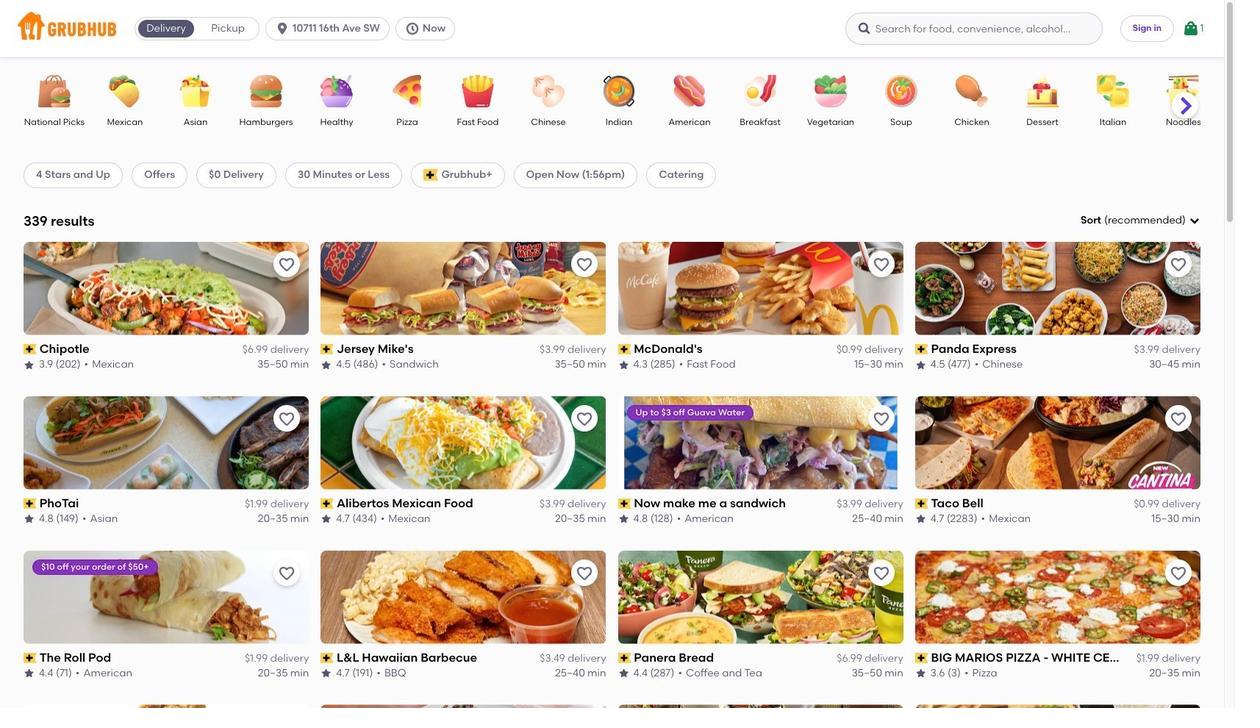 Task type: vqa. For each thing, say whether or not it's contained in the screenshot.
the rightmost svg icon
no



Task type: locate. For each thing, give the bounding box(es) containing it.
subscription pass image for star icon corresponding to panda express logo
[[915, 344, 928, 355]]

subscription pass image for star icon corresponding to the mcdonald's logo
[[618, 344, 631, 355]]

taco bell logo image
[[916, 396, 1201, 490]]

qdoba mexican eats logo image
[[618, 705, 904, 708]]

chinese image
[[523, 75, 574, 107]]

the roll pod logo image
[[24, 551, 309, 644]]

subscription pass image for star icon for now make me a sandwich logo
[[618, 499, 631, 509]]

dessert image
[[1017, 75, 1069, 107]]

subscription pass image for star icon corresponding to panera bread logo
[[618, 653, 631, 663]]

panera bread logo image
[[618, 551, 904, 644]]

subscription pass image
[[24, 344, 37, 355], [618, 344, 631, 355], [915, 344, 928, 355], [24, 499, 37, 509], [618, 653, 631, 663]]

noodles image
[[1158, 75, 1210, 107]]

star icon image for alibertos mexican food logo
[[321, 514, 333, 525]]

svg image
[[1183, 20, 1201, 38], [275, 21, 290, 36], [857, 21, 872, 36], [1189, 215, 1201, 227]]

grubhub plus flag logo image
[[424, 169, 439, 181]]

panda express logo image
[[916, 242, 1201, 335]]

subscription pass image
[[321, 344, 334, 355], [321, 499, 334, 509], [618, 499, 631, 509], [915, 499, 928, 509], [24, 653, 37, 663], [321, 653, 334, 663], [915, 653, 928, 663]]

star icon image
[[24, 359, 35, 371], [321, 359, 333, 371], [618, 359, 630, 371], [915, 359, 927, 371], [24, 514, 35, 525], [321, 514, 333, 525], [618, 514, 630, 525], [915, 514, 927, 525], [24, 668, 35, 680], [321, 668, 333, 680], [618, 668, 630, 680], [915, 668, 927, 680]]

subscription pass image for photai  logo's star icon
[[24, 499, 37, 509]]

l&l hawaiian barbecue logo image
[[321, 551, 606, 644]]

american image
[[664, 75, 716, 107]]

healthy image
[[311, 75, 363, 107]]

star icon image for the roll pod logo
[[24, 668, 35, 680]]

subscription pass image for star icon for chipotle logo
[[24, 344, 37, 355]]

star icon image for the mcdonald's logo
[[618, 359, 630, 371]]

kfc logo image
[[24, 705, 309, 708]]

charleys cheesesteaks logo image
[[916, 705, 1201, 708]]

svg image
[[405, 21, 420, 36]]

star icon image for photai  logo
[[24, 514, 35, 525]]

star icon image for panda express logo
[[915, 359, 927, 371]]

None field
[[1081, 213, 1201, 228]]

subscription pass image for the roll pod logo's star icon
[[24, 653, 37, 663]]

salmon creek cafe logo image
[[321, 705, 606, 708]]

asian image
[[170, 75, 221, 107]]



Task type: describe. For each thing, give the bounding box(es) containing it.
photai  logo image
[[24, 396, 309, 490]]

main navigation navigation
[[0, 0, 1224, 57]]

chipotle logo image
[[24, 242, 309, 335]]

Search for food, convenience, alcohol... search field
[[846, 13, 1103, 45]]

mexican image
[[99, 75, 151, 107]]

national picks image
[[29, 75, 80, 107]]

jersey mike's logo image
[[321, 242, 606, 335]]

star icon image for "taco bell logo"
[[915, 514, 927, 525]]

now make me a sandwich logo image
[[618, 396, 904, 490]]

subscription pass image for alibertos mexican food logo star icon
[[321, 499, 334, 509]]

star icon image for jersey mike's logo
[[321, 359, 333, 371]]

star icon image for "l&l hawaiian barbecue logo"
[[321, 668, 333, 680]]

subscription pass image for star icon associated with "l&l hawaiian barbecue logo"
[[321, 653, 334, 663]]

star icon image for big marios pizza - white center logo
[[915, 668, 927, 680]]

indian image
[[593, 75, 645, 107]]

star icon image for now make me a sandwich logo
[[618, 514, 630, 525]]

italian image
[[1088, 75, 1139, 107]]

subscription pass image for star icon for "taco bell logo"
[[915, 499, 928, 509]]

pizza image
[[382, 75, 433, 107]]

alibertos mexican food logo image
[[321, 396, 606, 490]]

mcdonald's logo image
[[618, 242, 904, 335]]

subscription pass image for big marios pizza - white center logo star icon
[[915, 653, 928, 663]]

subscription pass image for star icon related to jersey mike's logo
[[321, 344, 334, 355]]

big marios pizza - white center logo image
[[916, 551, 1201, 644]]

soup image
[[876, 75, 927, 107]]

fast food image
[[452, 75, 504, 107]]

star icon image for chipotle logo
[[24, 359, 35, 371]]

star icon image for panera bread logo
[[618, 668, 630, 680]]

hamburgers image
[[240, 75, 292, 107]]

chicken image
[[946, 75, 998, 107]]

vegetarian image
[[805, 75, 857, 107]]

breakfast image
[[735, 75, 786, 107]]



